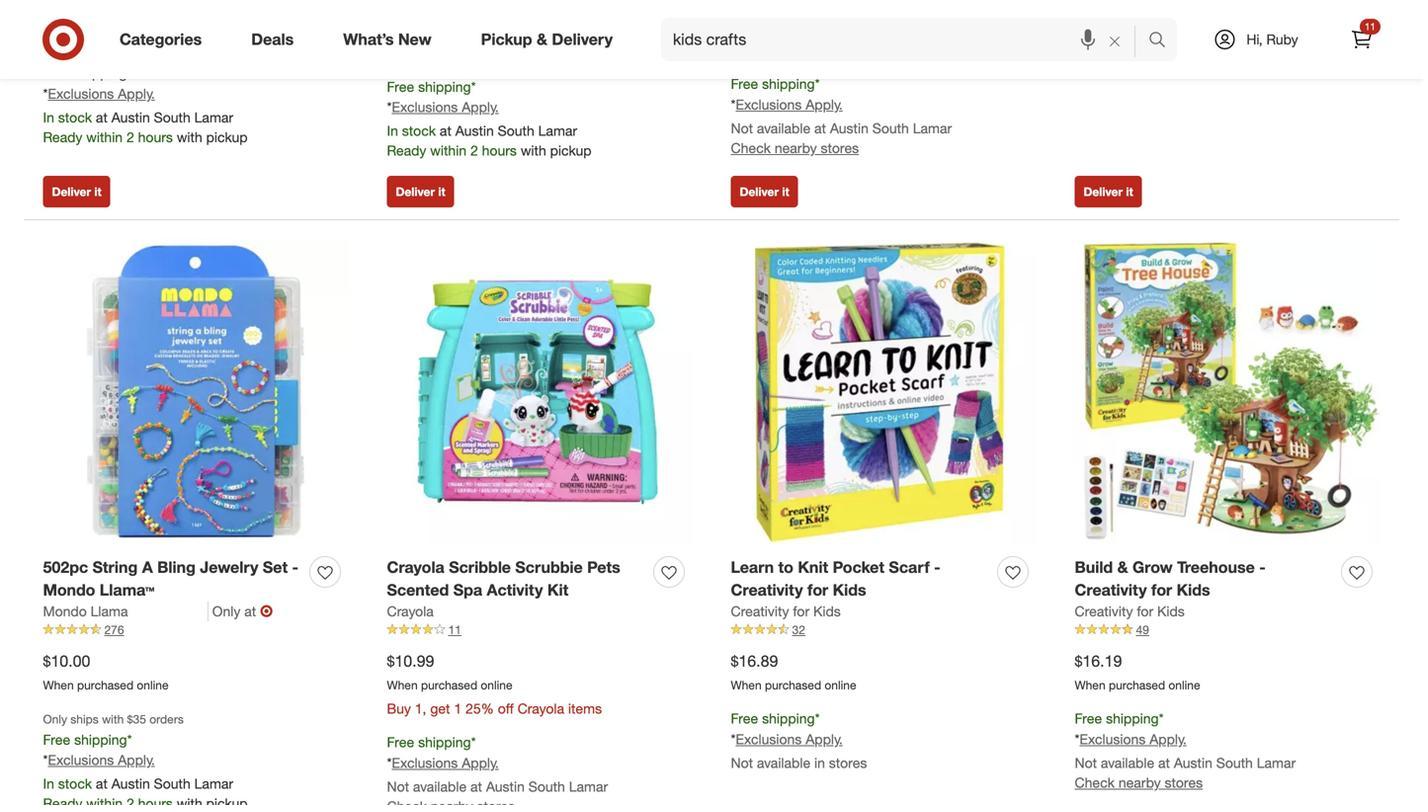 Task type: vqa. For each thing, say whether or not it's contained in the screenshot.
LIVE SANSEVIERIA SNAKE PLANT IN REPOSE RUSTIC STONE PLANTER at left bottom
no



Task type: describe. For each thing, give the bounding box(es) containing it.
32
[[792, 623, 806, 638]]

$35 for only ships with $35 orders free shipping * * exclusions apply. not available at austin south lamar check nearby stores
[[815, 56, 834, 71]]

1 deliver it button from the left
[[43, 176, 110, 208]]

free inside free shipping * * exclusions apply. not available in stores
[[731, 711, 759, 728]]

deliver for 3rd deliver it button from right
[[396, 185, 435, 199]]

276 link
[[43, 622, 349, 639]]

free shipping * * exclusions apply. in stock at  austin south lamar ready within 2 hours with pickup for fourth deliver it button from the right
[[43, 64, 248, 146]]

only at ¬
[[212, 602, 273, 621]]

purchased up only ships with $35 orders free shipping * * exclusions apply. not available at austin south lamar check nearby stores
[[765, 22, 822, 37]]

0 horizontal spatial 2
[[127, 129, 134, 146]]

hours for 3rd deliver it button from right
[[482, 142, 517, 159]]

1 horizontal spatial ready
[[387, 142, 426, 159]]

creativity for kids for creativity
[[731, 603, 841, 620]]

& for grow
[[1118, 558, 1129, 578]]

stores inside free shipping * * exclusions apply. not available at austin south lamar check nearby stores
[[1165, 775, 1203, 792]]

1 inside $10.99 when purchased online buy 1, get 1 25% off crayola items
[[454, 701, 462, 718]]

deals
[[251, 30, 294, 49]]

stores inside free shipping * * exclusions apply. not available in stores
[[829, 755, 867, 772]]

soon
[[1131, 52, 1162, 70]]

creativity for kids link for for
[[1075, 602, 1185, 622]]

austin inside only ships with $35 orders free shipping * * exclusions apply. not available at austin south lamar check nearby stores
[[830, 119, 869, 137]]

llama
[[91, 603, 128, 620]]

creativity inside 'learn to knit pocket scarf - creativity for kids'
[[731, 581, 803, 600]]

kids down build & grow treehouse - creativity for kids
[[1158, 603, 1185, 620]]

spa
[[454, 581, 483, 600]]

online up the categories
[[137, 8, 169, 23]]

online right new
[[481, 22, 513, 37]]

get inside $10.99 when purchased online buy 1, get 1 25% off crayola items
[[430, 701, 450, 718]]

apply. inside free shipping * * exclusions apply. not available in stores
[[806, 731, 843, 748]]

only for only ships with $35 orders free shipping * * exclusions apply. not available at austin south lamar check nearby stores
[[731, 56, 755, 71]]

276
[[104, 623, 124, 638]]

1 for 3rd deliver it button from right
[[454, 44, 462, 62]]

crayola link
[[387, 602, 434, 622]]

search button
[[1140, 18, 1187, 65]]

1, inside $10.99 when purchased online buy 1, get 1 25% off crayola items
[[415, 701, 427, 718]]

1, right the what's on the left top
[[415, 44, 427, 62]]

1 horizontal spatial 11
[[1365, 20, 1376, 33]]

502pc string a bling jewelry set - mondo llama™
[[43, 558, 299, 600]]

- inside the 502pc string a bling jewelry set - mondo llama™
[[292, 558, 299, 578]]

exclusions inside free shipping * * exclusions apply. not available in stores
[[736, 731, 802, 748]]

$16.89
[[731, 652, 778, 671]]

free shipping * * exclusions apply. not available at austin south lamar check nearby stores
[[1075, 711, 1296, 792]]

off inside $10.99 when purchased online buy 1, get 1 25% off crayola items
[[498, 701, 514, 718]]

deliver it for 3rd deliver it button from right
[[396, 185, 446, 199]]

2 deliver it button from the left
[[387, 176, 454, 208]]

deliver for fourth deliver it button from left
[[1084, 185, 1123, 199]]

online up the 6pm
[[1169, 22, 1201, 37]]

lamar inside only ships with $35 orders free shipping * * exclusions apply. not available at austin south lamar check nearby stores
[[913, 119, 952, 137]]

502pc string a bling jewelry set - mondo llama™ link
[[43, 557, 302, 602]]

¬
[[260, 602, 273, 621]]

apply. inside free shipping * * exclusions apply. not available at austin south lamar check nearby stores
[[1150, 731, 1187, 748]]

creativity for kids for for
[[1075, 603, 1185, 620]]

3 deliver it button from the left
[[731, 176, 799, 208]]

in
[[815, 755, 825, 772]]

49
[[1136, 623, 1150, 638]]

categories
[[120, 30, 202, 49]]

available inside only ships with $35 orders free shipping * * exclusions apply. not available at austin south lamar check nearby stores
[[757, 119, 811, 137]]

scrubbie
[[516, 558, 583, 578]]

1, left the categories
[[71, 31, 82, 48]]

kids inside build & grow treehouse - creativity for kids
[[1177, 581, 1211, 600]]

delivery
[[552, 30, 613, 49]]

activity
[[487, 581, 543, 600]]

lamar inside free shipping * * exclusions apply. not available at austin south lamar check nearby stores
[[1257, 755, 1296, 772]]

502pc
[[43, 558, 88, 578]]

free shipping * * exclusions apply. in stock at  austin south lamar ready within 2 hours with pickup for 3rd deliver it button from right
[[387, 78, 592, 159]]

purchased inside $16.89 when purchased online
[[765, 678, 822, 693]]

for inside 'learn to knit pocket scarf - creativity for kids'
[[808, 581, 829, 600]]

purchased inside the $10.00 when purchased online
[[77, 678, 134, 693]]

scarf
[[889, 558, 930, 578]]

build & grow treehouse - creativity for kids
[[1075, 558, 1266, 600]]

kit
[[548, 581, 569, 600]]

only ships with $35 orders free shipping * * exclusions apply. not available at austin south lamar check nearby stores
[[731, 56, 952, 157]]

when inside $10.99 when purchased online buy 1, get 1 25% off crayola items
[[387, 678, 418, 693]]

$10.00
[[43, 652, 90, 671]]

$16.19 when purchased online
[[1075, 652, 1201, 693]]

online inside the $10.00 when purchased online
[[137, 678, 169, 693]]

grow
[[1133, 558, 1173, 578]]

$10.99
[[387, 652, 434, 671]]

available inside free shipping * * exclusions apply. not available in stores
[[757, 755, 811, 772]]

0 horizontal spatial ready
[[43, 129, 82, 146]]

purchased up soon
[[1109, 22, 1166, 37]]

available inside free shipping * * exclusions apply. not available at austin south lamar check nearby stores
[[1101, 755, 1155, 772]]

pocket
[[833, 558, 885, 578]]

pickup
[[481, 30, 532, 49]]

1 horizontal spatial 2
[[471, 142, 478, 159]]

new
[[398, 30, 432, 49]]

deliver it for fourth deliver it button from left
[[1084, 185, 1134, 199]]

only for only at ¬
[[212, 603, 241, 620]]

for up 32
[[793, 603, 810, 620]]

nearby inside free shipping * * exclusions apply. not available at austin south lamar check nearby stores
[[1119, 775, 1161, 792]]

south inside free shipping * * exclusions apply. not available at austin south lamar check nearby stores
[[1217, 755, 1253, 772]]

crayola inside the crayola  scribble scrubbie pets scented spa activity kit
[[387, 558, 445, 578]]

in stock at  austin south lamar
[[43, 776, 233, 793]]

$10.99 when purchased online buy 1, get 1 25% off crayola items
[[387, 652, 602, 718]]

learn
[[731, 558, 774, 578]]

a
[[142, 558, 153, 578]]

purchased inside $10.99 when purchased online buy 1, get 1 25% off crayola items
[[421, 678, 478, 693]]

build
[[1075, 558, 1113, 578]]

free shipping * * exclusions apply. for stock
[[43, 731, 155, 769]]

$35 for only ships with $35 orders
[[127, 713, 146, 727]]

25% inside $10.99 when purchased online buy 1, get 1 25% off crayola items
[[466, 701, 494, 718]]

scribble
[[449, 558, 511, 578]]

purchased left pickup
[[421, 22, 478, 37]]

not inside only ships with $35 orders free shipping * * exclusions apply. not available at austin south lamar check nearby stores
[[731, 119, 753, 137]]

1 vertical spatial 11 link
[[387, 622, 693, 639]]

online up only ships with $35 orders free shipping * * exclusions apply. not available at austin south lamar check nearby stores
[[825, 22, 857, 37]]

stores inside only ships with $35 orders free shipping * * exclusions apply. not available at austin south lamar check nearby stores
[[821, 139, 859, 157]]

learn to knit pocket scarf - creativity for kids link
[[731, 557, 990, 602]]

0 horizontal spatial pickup
[[206, 129, 248, 146]]

0 horizontal spatial when purchased online buy 1, get 1 25% off crayola items
[[43, 8, 258, 48]]

free inside only ships with $35 orders free shipping * * exclusions apply. not available at austin south lamar check nearby stores
[[731, 75, 759, 92]]

get
[[1075, 52, 1098, 70]]

apply. inside only ships with $35 orders free shipping * * exclusions apply. not available at austin south lamar check nearby stores
[[806, 96, 843, 113]]

search
[[1140, 32, 1187, 51]]

orders for only ships with $35 orders
[[149, 713, 184, 727]]

only for only ships with $35 orders
[[43, 713, 67, 727]]

2 when purchased online from the left
[[1075, 22, 1201, 37]]

deals link
[[235, 18, 319, 61]]

get it as soon as 6pm today
[[1075, 52, 1250, 70]]

what's new
[[343, 30, 432, 49]]

treehouse
[[1178, 558, 1255, 578]]



Task type: locate. For each thing, give the bounding box(es) containing it.
kids inside 'learn to knit pocket scarf - creativity for kids'
[[833, 581, 867, 600]]

free shipping * * exclusions apply. in stock at  austin south lamar ready within 2 hours with pickup down the categories
[[43, 64, 248, 146]]

as left soon
[[1113, 52, 1127, 70]]

creativity inside build & grow treehouse - creativity for kids
[[1075, 581, 1147, 600]]

apply.
[[118, 85, 155, 102], [806, 96, 843, 113], [462, 99, 499, 116], [806, 731, 843, 748], [1150, 731, 1187, 748], [118, 752, 155, 769], [462, 755, 499, 772]]

25%
[[122, 31, 150, 48], [466, 44, 494, 62], [466, 701, 494, 718]]

free shipping * * exclusions apply. up not available at austin south lamar
[[387, 734, 499, 772]]

austin
[[111, 109, 150, 126], [830, 119, 869, 137], [456, 122, 494, 140], [1174, 755, 1213, 772], [111, 776, 150, 793], [486, 779, 525, 796]]

orders inside only ships with $35 orders free shipping * * exclusions apply. not available at austin south lamar check nearby stores
[[838, 56, 872, 71]]

deliver it for fourth deliver it button from the right
[[52, 185, 102, 199]]

creativity for kids link up 32
[[731, 602, 841, 622]]

exclusions inside free shipping * * exclusions apply. not available at austin south lamar check nearby stores
[[1080, 731, 1146, 748]]

1 vertical spatial check nearby stores button
[[1075, 774, 1203, 793]]

items inside $10.99 when purchased online buy 1, get 1 25% off crayola items
[[568, 701, 602, 718]]

only ships with $35 orders
[[43, 713, 184, 727]]

49 link
[[1075, 622, 1381, 639]]

for inside build & grow treehouse - creativity for kids
[[1152, 581, 1173, 600]]

build & grow treehouse - creativity for kids image
[[1075, 240, 1381, 545], [1075, 240, 1381, 545]]

with
[[790, 56, 812, 71], [177, 129, 202, 146], [521, 142, 546, 159], [102, 713, 124, 727]]

pickup & delivery
[[481, 30, 613, 49]]

11
[[1365, 20, 1376, 33], [448, 623, 462, 638]]

pets
[[587, 558, 621, 578]]

1 right new
[[454, 44, 462, 62]]

0 horizontal spatial 11 link
[[387, 622, 693, 639]]

1 horizontal spatial hours
[[482, 142, 517, 159]]

get
[[86, 31, 106, 48], [430, 44, 450, 62], [430, 701, 450, 718]]

1 vertical spatial mondo
[[43, 603, 87, 620]]

south inside only ships with $35 orders free shipping * * exclusions apply. not available at austin south lamar check nearby stores
[[873, 119, 909, 137]]

hi, ruby
[[1247, 31, 1299, 48]]

when inside $16.89 when purchased online
[[731, 678, 762, 693]]

for
[[808, 581, 829, 600], [1152, 581, 1173, 600], [793, 603, 810, 620], [1137, 603, 1154, 620]]

build & grow treehouse - creativity for kids link
[[1075, 557, 1334, 602]]

only inside only ships with $35 orders free shipping * * exclusions apply. not available at austin south lamar check nearby stores
[[731, 56, 755, 71]]

32 link
[[731, 622, 1037, 639]]

0 vertical spatial mondo
[[43, 581, 95, 600]]

0 horizontal spatial check nearby stores button
[[731, 138, 859, 158]]

1 horizontal spatial nearby
[[1119, 775, 1161, 792]]

- right "treehouse"
[[1260, 558, 1266, 578]]

4 deliver from the left
[[1084, 185, 1123, 199]]

502pc string a bling jewelry set - mondo llama™ image
[[43, 240, 349, 545], [43, 240, 349, 545]]

free inside free shipping * * exclusions apply. not available at austin south lamar check nearby stores
[[1075, 711, 1103, 728]]

categories link
[[103, 18, 227, 61]]

1 horizontal spatial creativity for kids
[[1075, 603, 1185, 620]]

creativity for kids link
[[731, 602, 841, 622], [1075, 602, 1185, 622]]

when purchased online up soon
[[1075, 22, 1201, 37]]

scented
[[387, 581, 449, 600]]

free shipping * * exclusions apply. in stock at  austin south lamar ready within 2 hours with pickup down pickup
[[387, 78, 592, 159]]

string
[[93, 558, 138, 578]]

creativity for kids link for creativity
[[731, 602, 841, 622]]

0 horizontal spatial $35
[[127, 713, 146, 727]]

deliver for 3rd deliver it button from left
[[740, 185, 779, 199]]

llama™
[[100, 581, 155, 600]]

crayola  scribble scrubbie pets scented spa activity kit image
[[387, 240, 693, 545], [387, 240, 693, 545]]

off
[[154, 31, 170, 48], [498, 44, 514, 62], [498, 701, 514, 718]]

ruby
[[1267, 31, 1299, 48]]

it for fourth deliver it button from left
[[1126, 185, 1134, 199]]

knit
[[798, 558, 829, 578]]

*
[[127, 64, 132, 82], [815, 75, 820, 92], [471, 78, 476, 95], [43, 85, 48, 102], [731, 96, 736, 113], [387, 99, 392, 116], [815, 711, 820, 728], [1159, 711, 1164, 728], [731, 731, 736, 748], [1075, 731, 1080, 748], [127, 731, 132, 749], [471, 734, 476, 752], [43, 752, 48, 769], [387, 755, 392, 772]]

4 deliver it button from the left
[[1075, 176, 1143, 208]]

purchased up the categories
[[77, 8, 134, 23]]

kids down 'learn to knit pocket scarf - creativity for kids'
[[814, 603, 841, 620]]

today
[[1215, 52, 1250, 70]]

it for fourth deliver it button from the right
[[94, 185, 102, 199]]

1 horizontal spatial creativity for kids link
[[1075, 602, 1185, 622]]

1 horizontal spatial only
[[212, 603, 241, 620]]

when
[[43, 8, 74, 23], [387, 22, 418, 37], [731, 22, 762, 37], [1075, 22, 1106, 37], [43, 678, 74, 693], [387, 678, 418, 693], [731, 678, 762, 693], [1075, 678, 1106, 693]]

2
[[127, 129, 134, 146], [471, 142, 478, 159]]

1 up not available at austin south lamar
[[454, 701, 462, 718]]

1 horizontal spatial $35
[[815, 56, 834, 71]]

0 horizontal spatial as
[[1113, 52, 1127, 70]]

creativity for kids link up the 49
[[1075, 602, 1185, 622]]

$16.19
[[1075, 652, 1123, 671]]

shipping inside free shipping * * exclusions apply. not available at austin south lamar check nearby stores
[[1106, 711, 1159, 728]]

2 creativity for kids from the left
[[1075, 603, 1185, 620]]

- inside build & grow treehouse - creativity for kids
[[1260, 558, 1266, 578]]

0 vertical spatial nearby
[[775, 139, 817, 157]]

0 vertical spatial ships
[[759, 56, 787, 71]]

at inside only at ¬
[[244, 603, 256, 620]]

for down knit
[[808, 581, 829, 600]]

crayola inside $10.99 when purchased online buy 1, get 1 25% off crayola items
[[518, 701, 565, 718]]

0 horizontal spatial within
[[86, 129, 123, 146]]

in
[[43, 109, 54, 126], [387, 122, 398, 140], [43, 776, 54, 793]]

online inside $16.89 when purchased online
[[825, 678, 857, 693]]

nearby inside only ships with $35 orders free shipping * * exclusions apply. not available at austin south lamar check nearby stores
[[775, 139, 817, 157]]

online
[[137, 8, 169, 23], [481, 22, 513, 37], [825, 22, 857, 37], [1169, 22, 1201, 37], [137, 678, 169, 693], [481, 678, 513, 693], [825, 678, 857, 693], [1169, 678, 1201, 693]]

4 deliver it from the left
[[1084, 185, 1134, 199]]

what's
[[343, 30, 394, 49]]

11 right ruby at the top right of the page
[[1365, 20, 1376, 33]]

check nearby stores button
[[731, 138, 859, 158], [1075, 774, 1203, 793]]

free shipping * * exclusions apply. down only ships with $35 orders
[[43, 731, 155, 769]]

1 vertical spatial only
[[212, 603, 241, 620]]

1, down $10.99
[[415, 701, 427, 718]]

1 horizontal spatial ships
[[759, 56, 787, 71]]

1 vertical spatial stores
[[829, 755, 867, 772]]

0 horizontal spatial free shipping * * exclusions apply. in stock at  austin south lamar ready within 2 hours with pickup
[[43, 64, 248, 146]]

free
[[43, 64, 70, 82], [731, 75, 759, 92], [387, 78, 414, 95], [731, 711, 759, 728], [1075, 711, 1103, 728], [43, 731, 70, 749], [387, 734, 414, 752]]

2 vertical spatial only
[[43, 713, 67, 727]]

not available at austin south lamar
[[387, 779, 608, 796]]

3 deliver from the left
[[740, 185, 779, 199]]

when inside the $10.00 when purchased online
[[43, 678, 74, 693]]

as
[[1113, 52, 1127, 70], [1165, 52, 1180, 70]]

deliver for fourth deliver it button from the right
[[52, 185, 91, 199]]

1 horizontal spatial check nearby stores button
[[1075, 774, 1203, 793]]

0 horizontal spatial creativity for kids link
[[731, 602, 841, 622]]

when inside $16.19 when purchased online
[[1075, 678, 1106, 693]]

1 horizontal spatial 11 link
[[1341, 18, 1384, 61]]

pickup & delivery link
[[464, 18, 638, 61]]

for down grow
[[1152, 581, 1173, 600]]

with inside only ships with $35 orders free shipping * * exclusions apply. not available at austin south lamar check nearby stores
[[790, 56, 812, 71]]

1 left the categories
[[110, 31, 118, 48]]

hi,
[[1247, 31, 1263, 48]]

$10.00 when purchased online
[[43, 652, 169, 693]]

6pm
[[1184, 52, 1211, 70]]

learn to knit pocket scarf - creativity for kids image
[[731, 240, 1037, 545], [731, 240, 1037, 545]]

exclusions inside only ships with $35 orders free shipping * * exclusions apply. not available at austin south lamar check nearby stores
[[736, 96, 802, 113]]

not inside free shipping * * exclusions apply. not available in stores
[[731, 755, 753, 772]]

0 horizontal spatial orders
[[149, 713, 184, 727]]

1 horizontal spatial free shipping * * exclusions apply. in stock at  austin south lamar ready within 2 hours with pickup
[[387, 78, 592, 159]]

check inside free shipping * * exclusions apply. not available at austin south lamar check nearby stores
[[1075, 775, 1115, 792]]

2 deliver from the left
[[396, 185, 435, 199]]

online inside $10.99 when purchased online buy 1, get 1 25% off crayola items
[[481, 678, 513, 693]]

ships inside only ships with $35 orders free shipping * * exclusions apply. not available at austin south lamar check nearby stores
[[759, 56, 787, 71]]

within
[[86, 129, 123, 146], [430, 142, 467, 159]]

online inside $16.19 when purchased online
[[1169, 678, 1201, 693]]

free shipping * * exclusions apply. not available in stores
[[731, 711, 867, 772]]

online up only ships with $35 orders
[[137, 678, 169, 693]]

items
[[224, 31, 258, 48], [568, 44, 602, 62], [568, 701, 602, 718]]

creativity for kids up 32
[[731, 603, 841, 620]]

11 down spa
[[448, 623, 462, 638]]

& right build on the right bottom of the page
[[1118, 558, 1129, 578]]

$16.89 when purchased online
[[731, 652, 857, 693]]

0 horizontal spatial -
[[292, 558, 299, 578]]

3 - from the left
[[1260, 558, 1266, 578]]

deliver it
[[52, 185, 102, 199], [396, 185, 446, 199], [740, 185, 790, 199], [1084, 185, 1134, 199]]

orders for only ships with $35 orders free shipping * * exclusions apply. not available at austin south lamar check nearby stores
[[838, 56, 872, 71]]

check inside only ships with $35 orders free shipping * * exclusions apply. not available at austin south lamar check nearby stores
[[731, 139, 771, 157]]

0 horizontal spatial free shipping * * exclusions apply.
[[43, 731, 155, 769]]

shipping inside free shipping * * exclusions apply. not available in stores
[[762, 711, 815, 728]]

only inside only at ¬
[[212, 603, 241, 620]]

2 horizontal spatial only
[[731, 56, 755, 71]]

0 vertical spatial 11
[[1365, 20, 1376, 33]]

0 horizontal spatial ships
[[70, 713, 99, 727]]

0 vertical spatial check
[[731, 139, 771, 157]]

1 creativity for kids from the left
[[731, 603, 841, 620]]

online up free shipping * * exclusions apply. not available at austin south lamar check nearby stores
[[1169, 678, 1201, 693]]

set
[[263, 558, 288, 578]]

2 mondo from the top
[[43, 603, 87, 620]]

hours for fourth deliver it button from the right
[[138, 129, 173, 146]]

0 vertical spatial 11 link
[[1341, 18, 1384, 61]]

exclusions
[[48, 85, 114, 102], [736, 96, 802, 113], [392, 99, 458, 116], [736, 731, 802, 748], [1080, 731, 1146, 748], [48, 752, 114, 769], [392, 755, 458, 772]]

0 horizontal spatial 11
[[448, 623, 462, 638]]

mondo
[[43, 581, 95, 600], [43, 603, 87, 620]]

1 horizontal spatial -
[[934, 558, 941, 578]]

1 when purchased online from the left
[[731, 22, 857, 37]]

it for 3rd deliver it button from left
[[782, 185, 790, 199]]

buy inside $10.99 when purchased online buy 1, get 1 25% off crayola items
[[387, 701, 411, 718]]

get left pickup
[[430, 44, 450, 62]]

1 vertical spatial orders
[[149, 713, 184, 727]]

3 deliver it from the left
[[740, 185, 790, 199]]

crayola
[[174, 31, 220, 48], [518, 44, 565, 62], [387, 558, 445, 578], [387, 603, 434, 620], [518, 701, 565, 718]]

creativity
[[731, 581, 803, 600], [1075, 581, 1147, 600], [731, 603, 789, 620], [1075, 603, 1134, 620]]

free shipping * * exclusions apply.
[[43, 731, 155, 769], [387, 734, 499, 772]]

austin inside free shipping * * exclusions apply. not available at austin south lamar check nearby stores
[[1174, 755, 1213, 772]]

online down activity
[[481, 678, 513, 693]]

1 vertical spatial ships
[[70, 713, 99, 727]]

deliver it for 3rd deliver it button from left
[[740, 185, 790, 199]]

1 - from the left
[[292, 558, 299, 578]]

shipping inside only ships with $35 orders free shipping * * exclusions apply. not available at austin south lamar check nearby stores
[[762, 75, 815, 92]]

- right set
[[292, 558, 299, 578]]

0 horizontal spatial when purchased online
[[731, 22, 857, 37]]

south
[[154, 109, 191, 126], [873, 119, 909, 137], [498, 122, 535, 140], [1217, 755, 1253, 772], [154, 776, 191, 793], [529, 779, 565, 796]]

exclusions apply. link
[[48, 85, 155, 102], [736, 96, 843, 113], [392, 99, 499, 116], [736, 731, 843, 748], [1080, 731, 1187, 748], [48, 752, 155, 769], [392, 755, 499, 772]]

0 vertical spatial $35
[[815, 56, 834, 71]]

mondo llama link
[[43, 602, 208, 622]]

stores
[[821, 139, 859, 157], [829, 755, 867, 772], [1165, 775, 1203, 792]]

mondo llama
[[43, 603, 128, 620]]

1 vertical spatial &
[[1118, 558, 1129, 578]]

0 horizontal spatial check
[[731, 139, 771, 157]]

get down $10.99
[[430, 701, 450, 718]]

2 creativity for kids link from the left
[[1075, 602, 1185, 622]]

11 link right ruby at the top right of the page
[[1341, 18, 1384, 61]]

2 horizontal spatial -
[[1260, 558, 1266, 578]]

0 horizontal spatial &
[[537, 30, 548, 49]]

1 horizontal spatial free shipping * * exclusions apply.
[[387, 734, 499, 772]]

mondo inside the 502pc string a bling jewelry set - mondo llama™
[[43, 581, 95, 600]]

2 vertical spatial stores
[[1165, 775, 1203, 792]]

1 horizontal spatial when purchased online
[[1075, 22, 1201, 37]]

0 vertical spatial &
[[537, 30, 548, 49]]

0 vertical spatial check nearby stores button
[[731, 138, 859, 158]]

0 horizontal spatial only
[[43, 713, 67, 727]]

ships for only ships with $35 orders free shipping * * exclusions apply. not available at austin south lamar check nearby stores
[[759, 56, 787, 71]]

1 vertical spatial $35
[[127, 713, 146, 727]]

2 - from the left
[[934, 558, 941, 578]]

0 horizontal spatial creativity for kids
[[731, 603, 841, 620]]

check
[[731, 139, 771, 157], [1075, 775, 1115, 792]]

creativity for kids
[[731, 603, 841, 620], [1075, 603, 1185, 620]]

$35 inside only ships with $35 orders free shipping * * exclusions apply. not available at austin south lamar check nearby stores
[[815, 56, 834, 71]]

1 creativity for kids link from the left
[[731, 602, 841, 622]]

at inside only ships with $35 orders free shipping * * exclusions apply. not available at austin south lamar check nearby stores
[[815, 119, 826, 137]]

ready
[[43, 129, 82, 146], [387, 142, 426, 159]]

free shipping * * exclusions apply. for available
[[387, 734, 499, 772]]

1 for fourth deliver it button from the right
[[110, 31, 118, 48]]

1 vertical spatial nearby
[[1119, 775, 1161, 792]]

0 vertical spatial stores
[[821, 139, 859, 157]]

jewelry
[[200, 558, 258, 578]]

ships for only ships with $35 orders
[[70, 713, 99, 727]]

0 horizontal spatial nearby
[[775, 139, 817, 157]]

at inside free shipping * * exclusions apply. not available at austin south lamar check nearby stores
[[1159, 755, 1171, 772]]

crayola  scribble scrubbie pets scented spa activity kit
[[387, 558, 621, 600]]

& right pickup
[[537, 30, 548, 49]]

buy
[[43, 31, 67, 48], [387, 44, 411, 62], [387, 701, 411, 718]]

1 horizontal spatial orders
[[838, 56, 872, 71]]

2 deliver it from the left
[[396, 185, 446, 199]]

pickup
[[206, 129, 248, 146], [550, 142, 592, 159]]

0 horizontal spatial hours
[[138, 129, 173, 146]]

purchased down $10.99
[[421, 678, 478, 693]]

creativity for kids up the 49
[[1075, 603, 1185, 620]]

1 horizontal spatial pickup
[[550, 142, 592, 159]]

it for 3rd deliver it button from right
[[438, 185, 446, 199]]

purchased up only ships with $35 orders
[[77, 678, 134, 693]]

available
[[757, 119, 811, 137], [757, 755, 811, 772], [1101, 755, 1155, 772], [413, 779, 467, 796]]

purchased inside $16.19 when purchased online
[[1109, 678, 1166, 693]]

to
[[779, 558, 794, 578]]

11 link
[[1341, 18, 1384, 61], [387, 622, 693, 639]]

not inside free shipping * * exclusions apply. not available at austin south lamar check nearby stores
[[1075, 755, 1097, 772]]

kids down pocket at the bottom of the page
[[833, 581, 867, 600]]

online up free shipping * * exclusions apply. not available in stores
[[825, 678, 857, 693]]

kids down "treehouse"
[[1177, 581, 1211, 600]]

1 as from the left
[[1113, 52, 1127, 70]]

1 horizontal spatial within
[[430, 142, 467, 159]]

1 vertical spatial check
[[1075, 775, 1115, 792]]

free shipping * * exclusions apply. in stock at  austin south lamar ready within 2 hours with pickup
[[43, 64, 248, 146], [387, 78, 592, 159]]

1 horizontal spatial when purchased online buy 1, get 1 25% off crayola items
[[387, 22, 602, 62]]

crayola  scribble scrubbie pets scented spa activity kit link
[[387, 557, 646, 602]]

get left the categories
[[86, 31, 106, 48]]

ships
[[759, 56, 787, 71], [70, 713, 99, 727]]

2 as from the left
[[1165, 52, 1180, 70]]

What can we help you find? suggestions appear below search field
[[661, 18, 1154, 61]]

1 horizontal spatial as
[[1165, 52, 1180, 70]]

1 horizontal spatial &
[[1118, 558, 1129, 578]]

- inside 'learn to knit pocket scarf - creativity for kids'
[[934, 558, 941, 578]]

1,
[[71, 31, 82, 48], [415, 44, 427, 62], [415, 701, 427, 718]]

11 link down "kit"
[[387, 622, 693, 639]]

1 deliver from the left
[[52, 185, 91, 199]]

purchased down $16.89
[[765, 678, 822, 693]]

what's new link
[[327, 18, 456, 61]]

at
[[96, 109, 108, 126], [815, 119, 826, 137], [440, 122, 452, 140], [244, 603, 256, 620], [1159, 755, 1171, 772], [96, 776, 108, 793], [471, 779, 482, 796]]

& for delivery
[[537, 30, 548, 49]]

for up the 49
[[1137, 603, 1154, 620]]

hours
[[138, 129, 173, 146], [482, 142, 517, 159]]

1 vertical spatial 11
[[448, 623, 462, 638]]

& inside build & grow treehouse - creativity for kids
[[1118, 558, 1129, 578]]

0 vertical spatial orders
[[838, 56, 872, 71]]

-
[[292, 558, 299, 578], [934, 558, 941, 578], [1260, 558, 1266, 578]]

1 horizontal spatial check
[[1075, 775, 1115, 792]]

1 mondo from the top
[[43, 581, 95, 600]]

as down search
[[1165, 52, 1180, 70]]

bling
[[157, 558, 196, 578]]

- right scarf
[[934, 558, 941, 578]]

nearby
[[775, 139, 817, 157], [1119, 775, 1161, 792]]

0 vertical spatial only
[[731, 56, 755, 71]]

purchased down $16.19 at the bottom of the page
[[1109, 678, 1166, 693]]

1 deliver it from the left
[[52, 185, 102, 199]]

deliver it button
[[43, 176, 110, 208], [387, 176, 454, 208], [731, 176, 799, 208], [1075, 176, 1143, 208]]

when purchased online up only ships with $35 orders free shipping * * exclusions apply. not available at austin south lamar check nearby stores
[[731, 22, 857, 37]]

learn to knit pocket scarf - creativity for kids
[[731, 558, 941, 600]]



